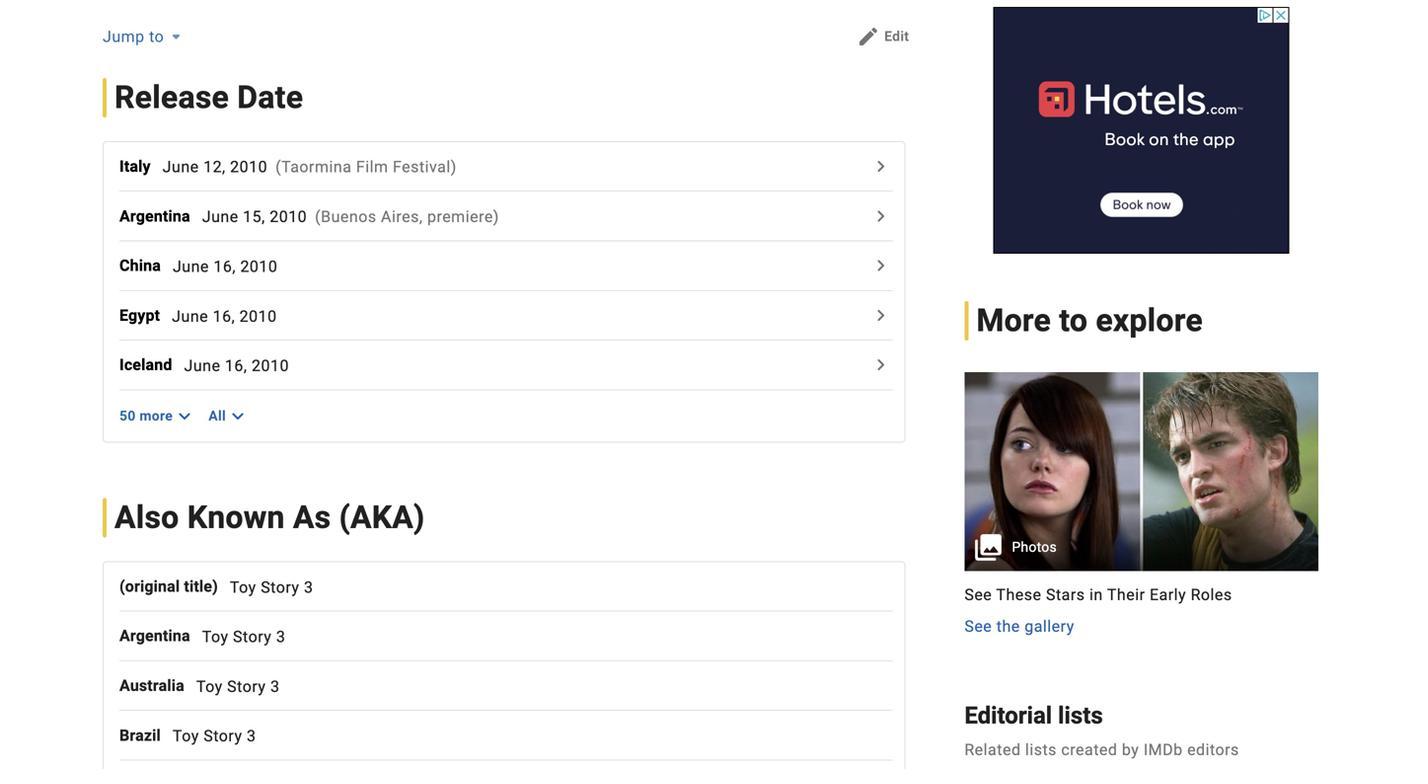 Task type: locate. For each thing, give the bounding box(es) containing it.
2010 for china
[[240, 257, 278, 276]]

more
[[977, 302, 1052, 339]]

see
[[965, 586, 993, 604], [965, 617, 993, 636]]

0 vertical spatial 16,
[[214, 257, 236, 276]]

june 16, 2010
[[173, 257, 278, 276], [172, 307, 277, 325], [184, 356, 289, 375]]

iceland button
[[119, 353, 184, 377]]

lists
[[1059, 702, 1104, 730], [1026, 741, 1057, 759]]

0 vertical spatial see
[[965, 586, 993, 604]]

3
[[304, 578, 313, 596], [276, 627, 286, 646], [270, 677, 280, 696], [247, 727, 256, 745]]

0 horizontal spatial lists
[[1026, 741, 1057, 759]]

june right china
[[173, 257, 209, 276]]

(original title)
[[119, 577, 218, 596]]

argentina button
[[119, 204, 202, 228]]

2010
[[230, 158, 268, 176], [270, 207, 307, 226], [240, 257, 278, 276], [240, 307, 277, 325], [252, 356, 289, 375]]

3 for (original title)
[[304, 578, 313, 596]]

story for australia
[[227, 677, 266, 696]]

expand more image
[[173, 404, 197, 428], [226, 404, 250, 428]]

stars
[[1047, 586, 1086, 604]]

0 vertical spatial june 16, 2010
[[173, 257, 278, 276]]

to for more
[[1060, 302, 1088, 339]]

more
[[140, 408, 173, 424]]

aires,
[[381, 207, 423, 226]]

toy story 3 down title)
[[202, 627, 286, 646]]

argentina up china button
[[119, 207, 190, 225]]

argentina
[[119, 207, 190, 225], [119, 627, 190, 646]]

by
[[1123, 741, 1140, 759]]

all
[[209, 408, 226, 424]]

also known as (aka) link
[[103, 498, 463, 537]]

16,
[[214, 257, 236, 276], [213, 307, 235, 325], [225, 356, 247, 375]]

see left "these"
[[965, 586, 993, 604]]

16, for china
[[214, 257, 236, 276]]

16, up all button
[[225, 356, 247, 375]]

16, right egypt button
[[213, 307, 235, 325]]

expand more image for 50 more
[[173, 404, 197, 428]]

explore
[[1096, 302, 1204, 339]]

to right "jump"
[[149, 27, 164, 46]]

1 vertical spatial june 16, 2010
[[172, 307, 277, 325]]

their
[[1108, 586, 1146, 604]]

0 vertical spatial argentina
[[119, 207, 190, 225]]

argentina inside button
[[119, 207, 190, 225]]

toy story 3
[[230, 578, 313, 596], [202, 627, 286, 646], [196, 677, 280, 696], [173, 727, 256, 745]]

toy for brazil
[[173, 727, 199, 745]]

group
[[965, 372, 1319, 639]]

1 argentina from the top
[[119, 207, 190, 225]]

title)
[[184, 577, 218, 596]]

see left the
[[965, 617, 993, 636]]

expand more image right 50 more button
[[226, 404, 250, 428]]

1 see from the top
[[965, 586, 993, 604]]

known
[[187, 499, 285, 536]]

story for argentina
[[233, 627, 272, 646]]

june
[[163, 158, 199, 176], [202, 207, 239, 226], [173, 257, 209, 276], [172, 307, 208, 325], [184, 356, 221, 375]]

toy right brazil at the left
[[173, 727, 199, 745]]

to for jump
[[149, 27, 164, 46]]

see inside button
[[965, 617, 993, 636]]

16, right china button
[[214, 257, 236, 276]]

2 vertical spatial 16,
[[225, 356, 247, 375]]

more to explore
[[977, 302, 1204, 339]]

toy story 3 for (original title)
[[230, 578, 313, 596]]

jump to
[[103, 27, 164, 46]]

june 16, 2010 up all button
[[184, 356, 289, 375]]

production art image
[[965, 372, 1319, 572]]

film
[[356, 158, 389, 176]]

1 vertical spatial 16,
[[213, 307, 235, 325]]

0 horizontal spatial to
[[149, 27, 164, 46]]

1 horizontal spatial to
[[1060, 302, 1088, 339]]

1 vertical spatial argentina
[[119, 627, 190, 646]]

2 vertical spatial june 16, 2010
[[184, 356, 289, 375]]

1 expand more image from the left
[[173, 404, 197, 428]]

group containing see these stars in their early roles
[[965, 372, 1319, 639]]

expand more image inside all button
[[226, 404, 250, 428]]

june up all in the bottom left of the page
[[184, 356, 221, 375]]

to
[[149, 27, 164, 46], [1060, 302, 1088, 339]]

argentina up australia
[[119, 627, 190, 646]]

toy right title)
[[230, 578, 256, 596]]

lists for related
[[1026, 741, 1057, 759]]

argentina image
[[869, 204, 893, 228]]

toy down title)
[[202, 627, 229, 646]]

toy story 3 right brazil at the left
[[173, 727, 256, 745]]

egypt image
[[869, 304, 893, 327]]

lists down editorial lists
[[1026, 741, 1057, 759]]

toy story 3 down also known as (aka)
[[230, 578, 313, 596]]

2 expand more image from the left
[[226, 404, 250, 428]]

premiere)
[[428, 207, 500, 226]]

to right more
[[1060, 302, 1088, 339]]

1 vertical spatial lists
[[1026, 741, 1057, 759]]

12,
[[203, 158, 226, 176]]

edit image
[[857, 25, 881, 48]]

china image
[[869, 254, 893, 278]]

expand more image left all in the bottom left of the page
[[173, 404, 197, 428]]

(taormina
[[276, 158, 352, 176]]

0 vertical spatial to
[[149, 27, 164, 46]]

(aka)
[[339, 499, 425, 536]]

(original
[[119, 577, 180, 596]]

0 horizontal spatial expand more image
[[173, 404, 197, 428]]

related
[[965, 741, 1021, 759]]

roles
[[1191, 586, 1233, 604]]

2 see from the top
[[965, 617, 993, 636]]

china
[[119, 256, 161, 275]]

1 horizontal spatial lists
[[1059, 702, 1104, 730]]

also
[[115, 499, 179, 536]]

toy story 3 for argentina
[[202, 627, 286, 646]]

egypt
[[119, 306, 160, 325]]

1 vertical spatial see
[[965, 617, 993, 636]]

june 12, 2010 (taormina film festival)
[[163, 158, 457, 176]]

lists up the created
[[1059, 702, 1104, 730]]

0 vertical spatial lists
[[1059, 702, 1104, 730]]

toy
[[230, 578, 256, 596], [202, 627, 229, 646], [196, 677, 223, 696], [173, 727, 199, 745]]

1 vertical spatial to
[[1060, 302, 1088, 339]]

1 horizontal spatial expand more image
[[226, 404, 250, 428]]

2 argentina from the top
[[119, 627, 190, 646]]

toy right australia
[[196, 677, 223, 696]]

lists for editorial
[[1059, 702, 1104, 730]]

june right egypt at the left of page
[[172, 307, 208, 325]]

see these stars in their early roles link
[[965, 583, 1319, 607]]

june 16, 2010 down 15,
[[173, 257, 278, 276]]

expand more image inside 50 more button
[[173, 404, 197, 428]]

brazil
[[119, 726, 161, 745]]

june 16, 2010 for china
[[173, 257, 278, 276]]

june 16, 2010 right egypt at the left of page
[[172, 307, 277, 325]]

story
[[261, 578, 300, 596], [233, 627, 272, 646], [227, 677, 266, 696], [204, 727, 242, 745]]

toy story 3 right australia
[[196, 677, 280, 696]]

created
[[1062, 741, 1118, 759]]



Task type: describe. For each thing, give the bounding box(es) containing it.
iceland
[[119, 356, 172, 374]]

2010 for iceland
[[252, 356, 289, 375]]

early
[[1150, 586, 1187, 604]]

photos group
[[965, 372, 1319, 572]]

16, for egypt
[[213, 307, 235, 325]]

toy story 3 for brazil
[[173, 727, 256, 745]]

june for iceland
[[184, 356, 221, 375]]

the
[[997, 617, 1021, 636]]

june left 12,
[[163, 158, 199, 176]]

story for brazil
[[204, 727, 242, 745]]

toy for argentina
[[202, 627, 229, 646]]

june for egypt
[[172, 307, 208, 325]]

june 16, 2010 for egypt
[[172, 307, 277, 325]]

50 more button
[[119, 398, 197, 434]]

see the gallery
[[965, 617, 1075, 636]]

editorial lists
[[965, 702, 1104, 730]]

editorial
[[965, 702, 1053, 730]]

see for see these stars in their early roles
[[965, 586, 993, 604]]

edit
[[885, 28, 910, 44]]

release
[[115, 79, 229, 116]]

italy
[[119, 157, 151, 176]]

as
[[293, 499, 331, 536]]

egypt button
[[119, 304, 172, 327]]

june for china
[[173, 257, 209, 276]]

16, for iceland
[[225, 356, 247, 375]]

release date
[[115, 79, 303, 116]]

italy image
[[869, 155, 893, 178]]

toy for australia
[[196, 677, 223, 696]]

toy story 3 for australia
[[196, 677, 280, 696]]

related lists created by imdb editors
[[965, 741, 1240, 759]]

gallery
[[1025, 617, 1075, 636]]

iceland image
[[869, 353, 893, 377]]

editors
[[1188, 741, 1240, 759]]

these
[[997, 586, 1042, 604]]

australia
[[119, 676, 185, 695]]

in
[[1090, 586, 1104, 604]]

see these stars in their early roles
[[965, 586, 1233, 604]]

(buenos
[[315, 207, 377, 226]]

all button
[[203, 398, 250, 434]]

photos link
[[965, 372, 1319, 571]]

toy for (original title)
[[230, 578, 256, 596]]

release date link
[[103, 78, 341, 117]]

expand more image for all
[[226, 404, 250, 428]]

3 for brazil
[[247, 727, 256, 745]]

3 for argentina
[[276, 627, 286, 646]]

see the gallery button
[[965, 615, 1075, 639]]

story for (original title)
[[261, 578, 300, 596]]

50
[[119, 408, 136, 424]]

june 15, 2010 (buenos aires, premiere)
[[202, 207, 500, 226]]

date
[[237, 79, 303, 116]]

also known as (aka)
[[115, 499, 425, 536]]

advertisement region
[[994, 7, 1290, 254]]

15,
[[243, 207, 265, 226]]

imdb
[[1144, 741, 1184, 759]]

see for see the gallery
[[965, 617, 993, 636]]

june 16, 2010 for iceland
[[184, 356, 289, 375]]

arrow drop down image
[[164, 25, 188, 48]]

2010 for egypt
[[240, 307, 277, 325]]

festival)
[[393, 158, 457, 176]]

photos
[[1012, 539, 1058, 556]]

50 more
[[119, 408, 173, 424]]

china button
[[119, 254, 173, 278]]

3 for australia
[[270, 677, 280, 696]]

jump
[[103, 27, 145, 46]]

italy button
[[119, 155, 163, 178]]

june left 15,
[[202, 207, 239, 226]]

edit button
[[849, 21, 918, 52]]



Task type: vqa. For each thing, say whether or not it's contained in the screenshot.
the Hide titles you've rated
no



